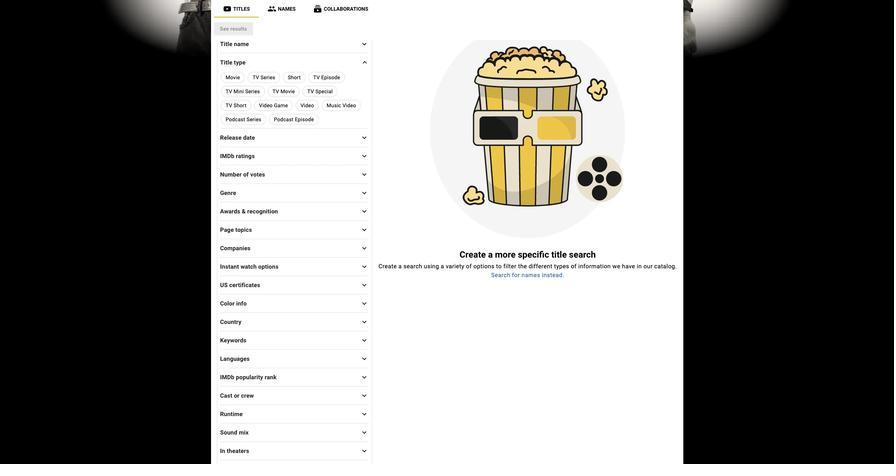 Task type: describe. For each thing, give the bounding box(es) containing it.
runtime
[[220, 411, 243, 418]]

ratings
[[236, 153, 255, 160]]

options inside dropdown button
[[258, 263, 279, 270]]

we
[[613, 263, 620, 270]]

tv episode button
[[308, 72, 345, 83]]

tab list containing titles
[[214, 0, 680, 18]]

0 vertical spatial create
[[460, 250, 486, 260]]

have
[[622, 263, 635, 270]]

theaters
[[227, 448, 249, 455]]

1 vertical spatial create
[[379, 263, 397, 270]]

page topics
[[220, 226, 252, 233]]

search filters
[[217, 21, 263, 30]]

type
[[234, 59, 246, 66]]

sound
[[220, 429, 237, 436]]

movie inside tv movie button
[[281, 89, 295, 94]]

names
[[522, 272, 540, 279]]

instant
[[220, 263, 239, 270]]

imdb ratings button
[[220, 147, 369, 165]]

imdb for imdb ratings
[[220, 153, 234, 160]]

using
[[424, 263, 439, 270]]

filter
[[503, 263, 517, 270]]

3 video from the left
[[343, 103, 356, 108]]

short inside button
[[288, 75, 301, 80]]

keywords
[[220, 337, 246, 344]]

country button
[[220, 313, 369, 331]]

us
[[220, 282, 228, 289]]

tv movie button
[[268, 86, 300, 97]]

names
[[278, 6, 296, 12]]

imdb for imdb popularity rank
[[220, 374, 234, 381]]

title
[[551, 250, 567, 260]]

search for names instead. button
[[491, 271, 564, 280]]

chevron right image for of
[[360, 170, 369, 179]]

color
[[220, 300, 235, 307]]

video button
[[296, 100, 319, 111]]

names tab
[[259, 0, 304, 18]]

chevron right image for in theaters
[[360, 447, 369, 456]]

tv for tv mini series
[[226, 89, 232, 94]]

tv special
[[307, 89, 333, 94]]

keywords button
[[220, 332, 369, 349]]

chevron right image for color info
[[360, 299, 369, 308]]

languages
[[220, 356, 250, 363]]

title for title type
[[220, 59, 232, 66]]

chevron right image for mix
[[360, 429, 369, 437]]

in
[[637, 263, 642, 270]]

country
[[220, 319, 241, 326]]

the
[[518, 263, 527, 270]]

variety
[[446, 263, 464, 270]]

genre button
[[220, 184, 369, 202]]

collaborations tab
[[304, 0, 377, 18]]

podcast for podcast episode
[[274, 117, 294, 123]]

podcast series
[[226, 117, 261, 123]]

cast or crew button
[[220, 387, 369, 405]]

subscriptions image
[[313, 4, 322, 13]]

chevron right image for ratings
[[360, 152, 369, 161]]

music
[[327, 103, 341, 108]]

filters
[[242, 21, 263, 30]]

tv mini series
[[226, 89, 260, 94]]

awards & recognition
[[220, 208, 278, 215]]

podcast episode
[[274, 117, 314, 123]]

sound mix
[[220, 429, 249, 436]]

instant watch options button
[[220, 258, 369, 276]]

chevron right image for us certificates
[[360, 281, 369, 290]]

video game
[[259, 103, 288, 108]]

chevron right image for imdb popularity rank
[[360, 373, 369, 382]]

youtube image
[[223, 4, 232, 13]]

short button
[[283, 72, 306, 83]]

tv short button
[[221, 100, 251, 111]]

movie button
[[221, 72, 245, 83]]

genre
[[220, 189, 236, 197]]

page topics button
[[220, 221, 369, 239]]

awards & recognition button
[[220, 203, 369, 220]]

name
[[234, 40, 249, 47]]

episode for tv episode
[[321, 75, 340, 80]]

our
[[644, 263, 653, 270]]

title name button
[[220, 35, 369, 53]]

collaborations
[[324, 6, 368, 12]]

languages button
[[220, 350, 369, 368]]

short inside button
[[234, 103, 247, 108]]

titles
[[233, 6, 250, 12]]

imdb popularity rank
[[220, 374, 277, 381]]

release date button
[[220, 129, 369, 147]]

number
[[220, 171, 242, 178]]

for
[[512, 272, 520, 279]]

0 vertical spatial search
[[569, 250, 596, 260]]

different
[[529, 263, 553, 270]]

page
[[220, 226, 234, 233]]

tv special button
[[303, 86, 338, 97]]

cast or crew
[[220, 392, 254, 399]]

0 horizontal spatial search
[[217, 21, 240, 30]]

tv series button
[[248, 72, 280, 83]]

chevron right image for name
[[360, 40, 369, 49]]

in theaters
[[220, 448, 249, 455]]

crew
[[241, 392, 254, 399]]



Task type: locate. For each thing, give the bounding box(es) containing it.
a left more
[[488, 250, 493, 260]]

options right the watch
[[258, 263, 279, 270]]

podcast series button
[[221, 114, 266, 125]]

title left name
[[220, 40, 232, 47]]

podcast down game
[[274, 117, 294, 123]]

release date
[[220, 134, 255, 141]]

chevron right image inside color info dropdown button
[[360, 299, 369, 308]]

0 horizontal spatial video
[[259, 103, 273, 108]]

2 vertical spatial series
[[247, 117, 261, 123]]

chevron right image inside page topics dropdown button
[[360, 226, 369, 235]]

titles tab
[[214, 0, 259, 18]]

tv up video game button
[[273, 89, 279, 94]]

2 title from the top
[[220, 59, 232, 66]]

tv up tv mini series
[[253, 75, 259, 80]]

video left game
[[259, 103, 273, 108]]

imdb inside dropdown button
[[220, 153, 234, 160]]

title
[[220, 40, 232, 47], [220, 59, 232, 66]]

imdb ratings
[[220, 153, 255, 160]]

title inside 'dropdown button'
[[220, 59, 232, 66]]

imdb left ratings
[[220, 153, 234, 160]]

rank
[[265, 374, 277, 381]]

or
[[234, 392, 240, 399]]

companies button
[[220, 239, 369, 257]]

chevron right image for genre
[[360, 189, 369, 198]]

podcast episode button
[[269, 114, 319, 125]]

2 chevron right image from the top
[[360, 133, 369, 142]]

types
[[554, 263, 569, 270]]

information
[[578, 263, 611, 270]]

certificates
[[229, 282, 260, 289]]

watch
[[241, 263, 257, 270]]

title type
[[220, 59, 246, 66]]

1 horizontal spatial options
[[474, 263, 495, 270]]

2 podcast from the left
[[274, 117, 294, 123]]

1 vertical spatial title
[[220, 59, 232, 66]]

0 horizontal spatial of
[[243, 171, 249, 178]]

mix
[[239, 429, 249, 436]]

topics
[[235, 226, 252, 233]]

0 vertical spatial series
[[261, 75, 275, 80]]

1 horizontal spatial episode
[[321, 75, 340, 80]]

1 vertical spatial search
[[404, 263, 422, 270]]

special
[[315, 89, 333, 94]]

1 vertical spatial short
[[234, 103, 247, 108]]

2 horizontal spatial of
[[571, 263, 577, 270]]

options inside the create a more specific title search create a search using a variety of options to filter the different types of information we have in our catalog. search for names instead.
[[474, 263, 495, 270]]

video for video
[[301, 103, 314, 108]]

number of votes
[[220, 171, 265, 178]]

tv mini series button
[[221, 86, 265, 97]]

video inside button
[[259, 103, 273, 108]]

tab list
[[214, 0, 680, 18]]

video game button
[[254, 100, 293, 111]]

color info
[[220, 300, 247, 307]]

series up the tv movie
[[261, 75, 275, 80]]

1 horizontal spatial create
[[460, 250, 486, 260]]

votes
[[250, 171, 265, 178]]

0 vertical spatial short
[[288, 75, 301, 80]]

sound mix button
[[220, 424, 369, 442]]

video
[[259, 103, 273, 108], [301, 103, 314, 108], [343, 103, 356, 108]]

create a more specific title search create a search using a variety of options to filter the different types of information we have in our catalog. search for names instead.
[[379, 250, 677, 279]]

more
[[495, 250, 516, 260]]

search inside the create a more specific title search create a search using a variety of options to filter the different types of information we have in our catalog. search for names instead.
[[491, 272, 510, 279]]

of inside number of votes dropdown button
[[243, 171, 249, 178]]

1 horizontal spatial search
[[569, 250, 596, 260]]

companies
[[220, 245, 251, 252]]

a left using
[[398, 263, 402, 270]]

1 horizontal spatial search
[[491, 272, 510, 279]]

0 vertical spatial search
[[217, 21, 240, 30]]

chevron right image inside the country dropdown button
[[360, 318, 369, 327]]

tv left special
[[307, 89, 314, 94]]

episode inside button
[[295, 117, 314, 123]]

chevron right image inside release date dropdown button
[[360, 133, 369, 142]]

video right music
[[343, 103, 356, 108]]

podcast for podcast series
[[226, 117, 245, 123]]

1 title from the top
[[220, 40, 232, 47]]

chevron right image for date
[[360, 133, 369, 142]]

a
[[488, 250, 493, 260], [398, 263, 402, 270], [441, 263, 444, 270]]

chevron right image inside imdb ratings dropdown button
[[360, 152, 369, 161]]

1 horizontal spatial of
[[466, 263, 472, 270]]

series inside tv mini series button
[[245, 89, 260, 94]]

music video
[[327, 103, 356, 108]]

title name
[[220, 40, 249, 47]]

podcast down tv short
[[226, 117, 245, 123]]

1 vertical spatial search
[[491, 272, 510, 279]]

catalog.
[[654, 263, 677, 270]]

0 horizontal spatial movie
[[226, 75, 240, 80]]

1 vertical spatial series
[[245, 89, 260, 94]]

title left type
[[220, 59, 232, 66]]

tv left "mini"
[[226, 89, 232, 94]]

movie
[[226, 75, 240, 80], [281, 89, 295, 94]]

of right variety
[[466, 263, 472, 270]]

short down "mini"
[[234, 103, 247, 108]]

a right using
[[441, 263, 444, 270]]

title for title name
[[220, 40, 232, 47]]

movie down title type
[[226, 75, 240, 80]]

2 imdb from the top
[[220, 374, 234, 381]]

1 vertical spatial episode
[[295, 117, 314, 123]]

of right types
[[571, 263, 577, 270]]

search up information
[[569, 250, 596, 260]]

music video button
[[322, 100, 361, 111]]

movie inside movie button
[[226, 75, 240, 80]]

episode inside button
[[321, 75, 340, 80]]

runtime button
[[220, 406, 369, 423]]

episode
[[321, 75, 340, 80], [295, 117, 314, 123]]

chevron right image inside the instant watch options dropdown button
[[360, 263, 369, 271]]

&
[[242, 208, 246, 215]]

series inside podcast series button
[[247, 117, 261, 123]]

chevron right image for title type
[[360, 58, 369, 67]]

chevron right image inside us certificates "dropdown button"
[[360, 281, 369, 290]]

video for video game
[[259, 103, 273, 108]]

series for tv
[[261, 75, 275, 80]]

chevron right image inside runtime dropdown button
[[360, 410, 369, 419]]

info
[[236, 300, 247, 307]]

date
[[243, 134, 255, 141]]

1 video from the left
[[259, 103, 273, 108]]

imdb inside 'dropdown button'
[[220, 374, 234, 381]]

tv up tv special button on the top of page
[[313, 75, 320, 80]]

of left votes
[[243, 171, 249, 178]]

search
[[217, 21, 240, 30], [491, 272, 510, 279]]

1 vertical spatial movie
[[281, 89, 295, 94]]

5 chevron right image from the top
[[360, 410, 369, 419]]

chevron right image inside companies dropdown button
[[360, 244, 369, 253]]

imdb up cast
[[220, 374, 234, 381]]

tv for tv special
[[307, 89, 314, 94]]

of
[[243, 171, 249, 178], [466, 263, 472, 270], [571, 263, 577, 270]]

to
[[496, 263, 502, 270]]

1 horizontal spatial short
[[288, 75, 301, 80]]

4 chevron right image from the top
[[360, 170, 369, 179]]

chevron right image for companies
[[360, 244, 369, 253]]

1 horizontal spatial video
[[301, 103, 314, 108]]

people image
[[267, 4, 276, 13]]

chevron right image for country
[[360, 318, 369, 327]]

chevron right image for instant watch options
[[360, 263, 369, 271]]

instant watch options
[[220, 263, 279, 270]]

in theaters button
[[220, 442, 369, 460]]

0 horizontal spatial episode
[[295, 117, 314, 123]]

1 imdb from the top
[[220, 153, 234, 160]]

0 vertical spatial episode
[[321, 75, 340, 80]]

0 horizontal spatial options
[[258, 263, 279, 270]]

chevron right image inside keywords dropdown button
[[360, 336, 369, 345]]

mini
[[234, 89, 244, 94]]

podcast inside podcast episode button
[[274, 117, 294, 123]]

2 video from the left
[[301, 103, 314, 108]]

search down "youtube" "image"
[[217, 21, 240, 30]]

6 chevron right image from the top
[[360, 429, 369, 437]]

0 horizontal spatial podcast
[[226, 117, 245, 123]]

imdb popularity rank button
[[220, 369, 369, 386]]

chevron right image for cast or crew
[[360, 392, 369, 401]]

chevron right image inside sound mix "dropdown button"
[[360, 429, 369, 437]]

chevron right image for awards & recognition
[[360, 207, 369, 216]]

chevron right image inside imdb popularity rank 'dropdown button'
[[360, 373, 369, 382]]

chevron right image
[[360, 40, 369, 49], [360, 133, 369, 142], [360, 152, 369, 161], [360, 170, 369, 179], [360, 410, 369, 419], [360, 429, 369, 437]]

chevron right image inside awards & recognition 'dropdown button'
[[360, 207, 369, 216]]

short down title type 'dropdown button'
[[288, 75, 301, 80]]

chevron right image inside title type 'dropdown button'
[[360, 58, 369, 67]]

number of votes button
[[220, 166, 369, 183]]

chevron right image for keywords
[[360, 336, 369, 345]]

tv for tv episode
[[313, 75, 320, 80]]

episode for podcast episode
[[295, 117, 314, 123]]

0 horizontal spatial create
[[379, 263, 397, 270]]

us certificates
[[220, 282, 260, 289]]

0 vertical spatial movie
[[226, 75, 240, 80]]

chevron right image inside in theaters dropdown button
[[360, 447, 369, 456]]

chevron right image inside number of votes dropdown button
[[360, 170, 369, 179]]

0 vertical spatial title
[[220, 40, 232, 47]]

1 horizontal spatial movie
[[281, 89, 295, 94]]

episode up special
[[321, 75, 340, 80]]

chevron right image inside "genre" dropdown button
[[360, 189, 369, 198]]

episode down video button
[[295, 117, 314, 123]]

tv for tv series
[[253, 75, 259, 80]]

3 chevron right image from the top
[[360, 152, 369, 161]]

us certificates button
[[220, 276, 369, 294]]

search
[[569, 250, 596, 260], [404, 263, 422, 270]]

tv for tv short
[[226, 103, 232, 108]]

series up the date
[[247, 117, 261, 123]]

0 horizontal spatial short
[[234, 103, 247, 108]]

tv down tv mini series
[[226, 103, 232, 108]]

1 chevron right image from the top
[[360, 40, 369, 49]]

2 horizontal spatial video
[[343, 103, 356, 108]]

tv short
[[226, 103, 247, 108]]

chevron right image inside languages dropdown button
[[360, 355, 369, 364]]

series inside tv series button
[[261, 75, 275, 80]]

imdb
[[220, 153, 234, 160], [220, 374, 234, 381]]

title inside dropdown button
[[220, 40, 232, 47]]

2 horizontal spatial a
[[488, 250, 493, 260]]

series right "mini"
[[245, 89, 260, 94]]

chevron right image for languages
[[360, 355, 369, 364]]

popularity
[[236, 374, 263, 381]]

podcast inside podcast series button
[[226, 117, 245, 123]]

search down 'to'
[[491, 272, 510, 279]]

podcast
[[226, 117, 245, 123], [274, 117, 294, 123]]

1 horizontal spatial podcast
[[274, 117, 294, 123]]

title type button
[[220, 54, 369, 71]]

movie down the short button
[[281, 89, 295, 94]]

cast
[[220, 392, 232, 399]]

chevron right image inside cast or crew dropdown button
[[360, 392, 369, 401]]

release
[[220, 134, 242, 141]]

awards
[[220, 208, 240, 215]]

options left 'to'
[[474, 263, 495, 270]]

tv episode
[[313, 75, 340, 80]]

short
[[288, 75, 301, 80], [234, 103, 247, 108]]

series for podcast
[[247, 117, 261, 123]]

1 horizontal spatial a
[[441, 263, 444, 270]]

instead.
[[542, 272, 564, 279]]

chevron right image inside title name dropdown button
[[360, 40, 369, 49]]

1 vertical spatial imdb
[[220, 374, 234, 381]]

game
[[274, 103, 288, 108]]

chevron right image for page topics
[[360, 226, 369, 235]]

color info button
[[220, 295, 369, 313]]

0 horizontal spatial search
[[404, 263, 422, 270]]

tv for tv movie
[[273, 89, 279, 94]]

specific
[[518, 250, 549, 260]]

0 vertical spatial imdb
[[220, 153, 234, 160]]

video down tv special on the left top of the page
[[301, 103, 314, 108]]

0 horizontal spatial a
[[398, 263, 402, 270]]

chevron right image
[[360, 58, 369, 67], [360, 189, 369, 198], [360, 207, 369, 216], [360, 226, 369, 235], [360, 244, 369, 253], [360, 263, 369, 271], [360, 281, 369, 290], [360, 299, 369, 308], [360, 318, 369, 327], [360, 336, 369, 345], [360, 355, 369, 364], [360, 373, 369, 382], [360, 392, 369, 401], [360, 447, 369, 456]]

search left using
[[404, 263, 422, 270]]

1 podcast from the left
[[226, 117, 245, 123]]



Task type: vqa. For each thing, say whether or not it's contained in the screenshot.
rightmost Short
yes



